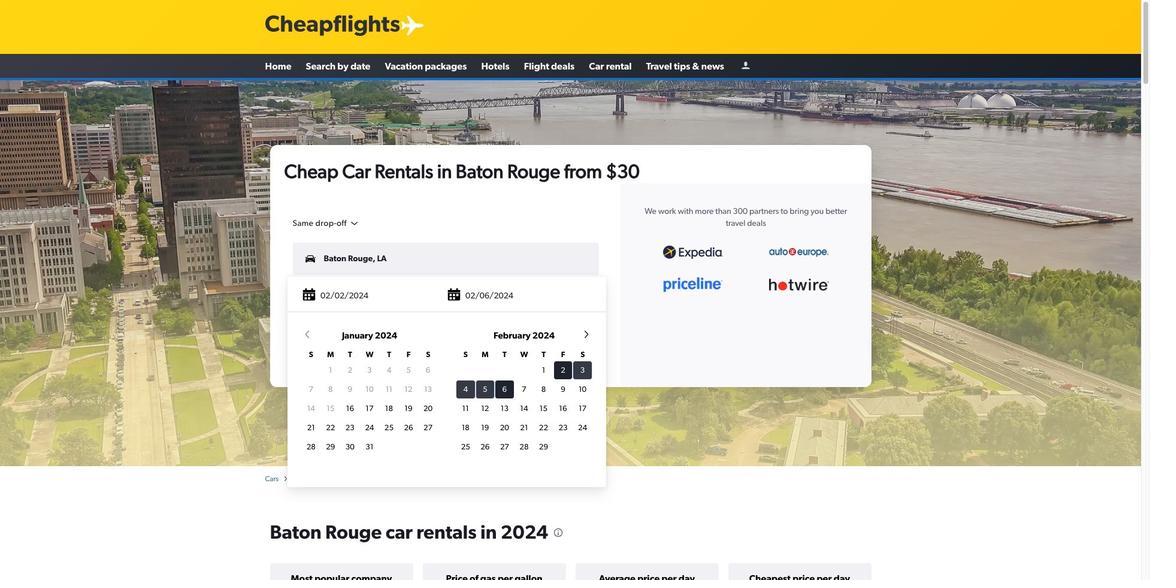 Task type: describe. For each thing, give the bounding box(es) containing it.
end date calendar input use left and right arrow keys to change day. use up and down arrow keys to change week. tab
[[292, 328, 602, 481]]

priceline image
[[663, 277, 723, 292]]



Task type: locate. For each thing, give the bounding box(es) containing it.
None text field
[[293, 282, 599, 314]]

baton rouge image
[[0, 80, 1142, 466]]

autoeurope image
[[769, 247, 829, 257]]

hotwire image
[[769, 278, 829, 291]]

None text field
[[293, 243, 599, 275], [292, 279, 602, 314], [293, 243, 599, 275], [292, 279, 602, 314]]

expedia image
[[663, 246, 723, 259]]

Car drop-off location Same drop-off field
[[293, 218, 360, 229]]



Task type: vqa. For each thing, say whether or not it's contained in the screenshot.
Car drop-off location Same drop-off field
yes



